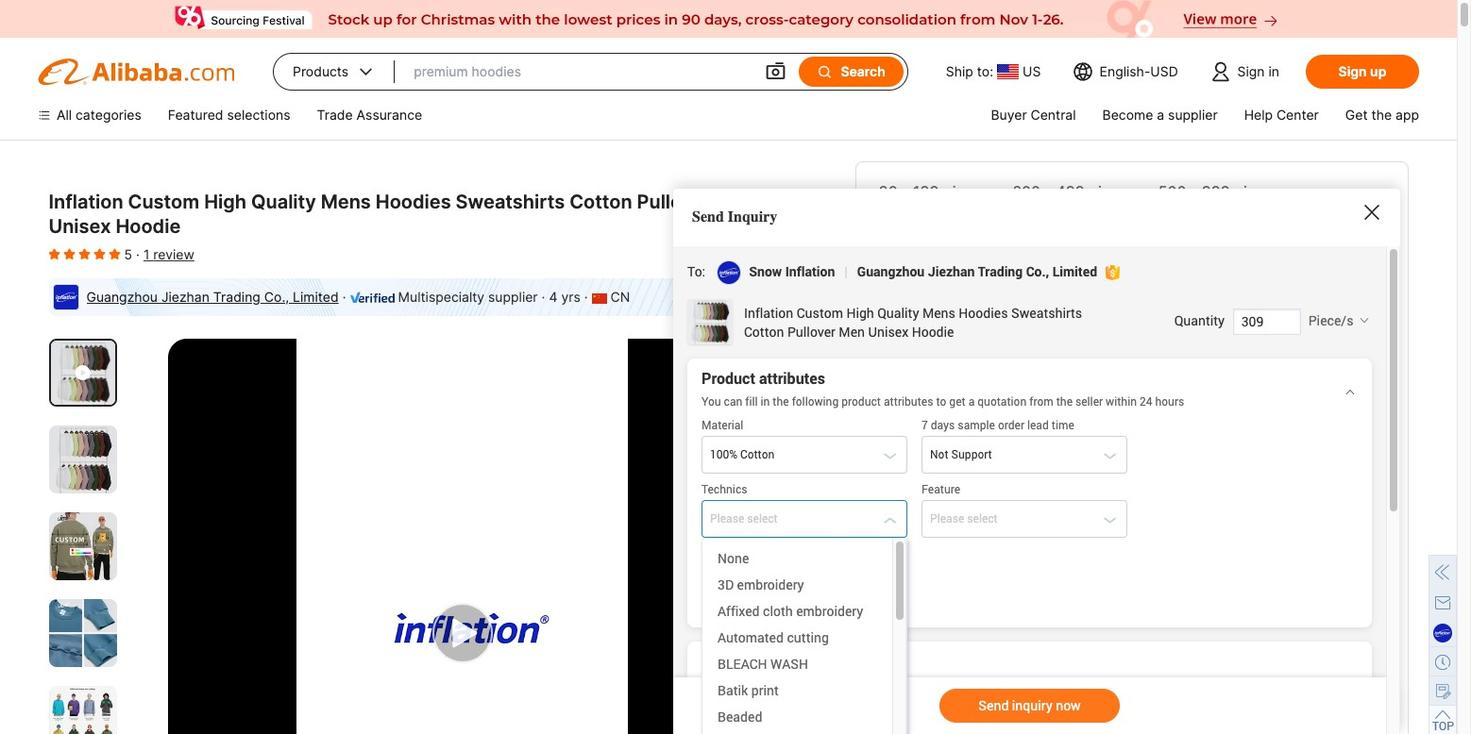 Task type: describe. For each thing, give the bounding box(es) containing it.
buyer central
[[991, 107, 1076, 123]]

guangzhou jiezhan trading co., limited
[[86, 289, 339, 305]]

color
[[879, 407, 913, 423]]

company logo image
[[52, 284, 79, 311]]

variations
[[879, 346, 962, 365]]

printing right transfer
[[1190, 518, 1238, 534]]

english-usd
[[1100, 63, 1178, 79]]

jiezhan
[[161, 289, 210, 305]]


[[356, 62, 376, 81]]

methods
[[932, 484, 989, 500]]

play fill image
[[75, 363, 90, 383]]

get the app
[[1345, 107, 1419, 123]]

>=
[[879, 250, 899, 269]]

custom
[[128, 191, 199, 213]]

4
[[549, 289, 558, 305]]

999
[[1202, 182, 1230, 201]]

embossed
[[1003, 518, 1068, 534]]

puff
[[892, 518, 917, 534]]

multispecialty
[[398, 289, 485, 305]]

featured selections
[[168, 107, 290, 123]]

supplier for multispecialty supplier
[[488, 289, 538, 305]]

499
[[1056, 182, 1085, 201]]

review
[[153, 246, 194, 263]]

sign for sign in
[[1238, 63, 1265, 79]]

unisex
[[49, 215, 111, 238]]

first!
[[1075, 706, 1107, 725]]

chat
[[1227, 658, 1262, 677]]

printing down printing methods on the right of page
[[921, 518, 969, 534]]

ship
[[946, 63, 973, 79]]

30 - 199 pieces
[[879, 182, 990, 201]]


[[816, 63, 833, 80]]

199
[[913, 182, 939, 201]]

heat-transfer printing link
[[1089, 509, 1252, 545]]

1 review
[[143, 246, 194, 263]]

select
[[1304, 372, 1350, 391]]

pieces for 30 - 199 pieces
[[943, 182, 990, 201]]

the
[[1371, 107, 1392, 123]]

pullover
[[637, 191, 711, 213]]

men
[[715, 191, 755, 213]]

still
[[879, 706, 905, 725]]

0 vertical spatial supplier
[[1168, 107, 1218, 123]]

pieces inside >= 1000 pieces $10.23
[[942, 250, 989, 269]]

guangzhou jiezhan trading co., limited link
[[86, 289, 339, 305]]

hoodies
[[376, 191, 451, 213]]

30
[[879, 182, 898, 201]]

guangzhou
[[86, 289, 158, 305]]

select now link
[[1304, 372, 1385, 391]]

multispecialty supplier
[[398, 289, 538, 305]]

order sample link
[[1111, 706, 1207, 725]]

app
[[1396, 107, 1419, 123]]

sweatshirts
[[456, 191, 565, 213]]

- for 199
[[902, 182, 909, 201]]

supplier for contact supplier
[[1003, 658, 1062, 677]]

help
[[1244, 107, 1273, 123]]

transfer
[[1138, 518, 1187, 534]]

co.,
[[264, 289, 289, 305]]

heat-
[[1102, 518, 1138, 534]]

size
[[879, 562, 906, 578]]

trade assurance
[[317, 107, 422, 123]]

become
[[1102, 107, 1153, 123]]

ship to:
[[946, 63, 993, 79]]

quality
[[251, 191, 316, 213]]

500 - 999 pieces
[[1158, 182, 1281, 201]]

center
[[1277, 107, 1319, 123]]

us
[[1023, 63, 1041, 79]]

central
[[1031, 107, 1076, 123]]

a
[[1157, 107, 1164, 123]]

5
[[124, 246, 132, 263]]

mens
[[321, 191, 371, 213]]

inflation
[[49, 191, 123, 213]]



Task type: locate. For each thing, give the bounding box(es) containing it.
pieces for 500 - 999 pieces
[[1234, 182, 1281, 201]]

products
[[293, 63, 349, 79]]

- right 200
[[1045, 182, 1052, 201]]

supplier left 4
[[488, 289, 538, 305]]

trade
[[317, 107, 353, 123]]

inquiry
[[728, 209, 777, 226]]

printing
[[879, 484, 929, 500], [921, 518, 969, 534], [1190, 518, 1238, 534]]

3 - from the left
[[1191, 182, 1198, 201]]

500
[[1158, 182, 1186, 201]]

2 - from the left
[[1045, 182, 1052, 201]]

send
[[692, 209, 724, 226]]

1 - from the left
[[902, 182, 909, 201]]

sample
[[1156, 706, 1207, 725]]

pieces right 499
[[1089, 182, 1136, 201]]

1 sign from the left
[[1238, 63, 1265, 79]]

search
[[841, 63, 885, 79]]

heat-transfer printing
[[1102, 518, 1238, 534]]

favorites filling image
[[64, 246, 75, 262], [79, 246, 90, 262], [79, 246, 90, 262], [94, 246, 105, 262]]

sign for sign up
[[1339, 63, 1367, 79]]

now right chat
[[1266, 658, 1297, 677]]

inflation custom high quality mens hoodies sweatshirts cotton pullover men unisex hoodie
[[49, 191, 755, 238]]

now inside the "variations select now"
[[1354, 372, 1385, 391]]

chat now button
[[1139, 645, 1385, 690]]

1000
[[903, 250, 938, 269]]

contact
[[941, 658, 999, 677]]

s link
[[879, 586, 914, 622]]

1 horizontal spatial -
[[1045, 182, 1052, 201]]

>= 1000 pieces $10.23
[[879, 250, 989, 304]]

now right the select
[[1354, 372, 1385, 391]]

favorites filling image
[[49, 246, 60, 262], [49, 246, 60, 262], [64, 246, 75, 262], [94, 246, 105, 262], [109, 246, 120, 262], [109, 246, 120, 262]]

now
[[1354, 372, 1385, 391], [1266, 658, 1297, 677]]

assurance
[[357, 107, 422, 123]]

featured
[[168, 107, 223, 123]]

send inquiry
[[692, 209, 777, 226]]

all
[[57, 107, 72, 123]]

printing methods
[[879, 484, 989, 500]]

sign left up
[[1339, 63, 1367, 79]]

sign left in
[[1238, 63, 1265, 79]]

s
[[892, 596, 900, 612]]

1 horizontal spatial supplier
[[1003, 658, 1062, 677]]

2 horizontal spatial supplier
[[1168, 107, 1218, 123]]

premium hoodies text field
[[414, 55, 746, 89]]

trading
[[213, 289, 261, 305]]

sign up
[[1339, 63, 1387, 79]]

0 horizontal spatial -
[[902, 182, 909, 201]]

0 horizontal spatial get
[[982, 706, 1007, 725]]

products 
[[293, 62, 376, 81]]

cotton
[[570, 191, 632, 213]]

200 - 499 pieces
[[1013, 182, 1136, 201]]

supplier
[[1168, 107, 1218, 123], [488, 289, 538, 305], [1003, 658, 1062, 677]]

1 vertical spatial get
[[982, 706, 1007, 725]]

supplier inside contact supplier button
[[1003, 658, 1062, 677]]

get left the
[[1345, 107, 1368, 123]]

pieces for 200 - 499 pieces
[[1089, 182, 1136, 201]]

pieces right 199
[[943, 182, 990, 201]]

become a supplier
[[1102, 107, 1218, 123]]

chat now
[[1227, 658, 1297, 677]]

get left samples
[[982, 706, 1007, 725]]

1 horizontal spatial sign
[[1339, 63, 1367, 79]]

pieces right 1000
[[942, 250, 989, 269]]

help center
[[1244, 107, 1319, 123]]

2 vertical spatial supplier
[[1003, 658, 1062, 677]]

printing up 'puff'
[[879, 484, 929, 500]]

 search
[[816, 63, 885, 80]]

4 yrs
[[549, 289, 580, 305]]

yrs
[[561, 289, 580, 305]]

now inside chat now button
[[1266, 658, 1297, 677]]

0 vertical spatial now
[[1354, 372, 1385, 391]]

1 vertical spatial supplier
[[488, 289, 538, 305]]

0 horizontal spatial now
[[1266, 658, 1297, 677]]

1 horizontal spatial get
[[1345, 107, 1368, 123]]

variations select now
[[879, 346, 1385, 391]]

cn
[[611, 289, 630, 305]]

hoodie
[[116, 215, 181, 238]]

up
[[1370, 63, 1387, 79]]

samples
[[1012, 706, 1071, 725]]

in
[[1269, 63, 1279, 79]]

sign in
[[1238, 63, 1279, 79]]

supplier right the a
[[1168, 107, 1218, 123]]

2 sign from the left
[[1339, 63, 1367, 79]]

puff printing
[[892, 518, 969, 534]]

order
[[1111, 706, 1152, 725]]

pieces
[[943, 182, 990, 201], [1089, 182, 1136, 201], [1234, 182, 1281, 201], [942, 250, 989, 269]]

embossed link
[[990, 509, 1082, 545]]

1
[[143, 246, 150, 263]]

0 horizontal spatial supplier
[[488, 289, 538, 305]]

-
[[902, 182, 909, 201], [1045, 182, 1052, 201], [1191, 182, 1198, 201]]

- right 30
[[902, 182, 909, 201]]

pieces right 999
[[1234, 182, 1281, 201]]

still deciding? get samples first! order sample
[[879, 706, 1207, 725]]

1 vertical spatial now
[[1266, 658, 1297, 677]]


[[764, 60, 787, 83]]

favorite image
[[705, 363, 733, 391]]

- for 999
[[1191, 182, 1198, 201]]

get
[[1345, 107, 1368, 123], [982, 706, 1007, 725]]

0 horizontal spatial sign
[[1238, 63, 1265, 79]]

usd
[[1150, 63, 1178, 79]]

high
[[204, 191, 246, 213]]

to:
[[977, 63, 993, 79]]

limited
[[293, 289, 339, 305]]

2 horizontal spatial -
[[1191, 182, 1198, 201]]

200
[[1013, 182, 1041, 201]]

deciding?
[[909, 706, 978, 725]]

$10.23
[[879, 272, 968, 304]]

puff printing link
[[879, 509, 982, 545]]

0 vertical spatial get
[[1345, 107, 1368, 123]]

contact supplier button
[[879, 645, 1124, 690]]

1 horizontal spatial now
[[1354, 372, 1385, 391]]

english-
[[1100, 63, 1150, 79]]

contact supplier
[[941, 658, 1062, 677]]

- right 500
[[1191, 182, 1198, 201]]

- for 499
[[1045, 182, 1052, 201]]

selections
[[227, 107, 290, 123]]

supplier up samples
[[1003, 658, 1062, 677]]



Task type: vqa. For each thing, say whether or not it's contained in the screenshot.


